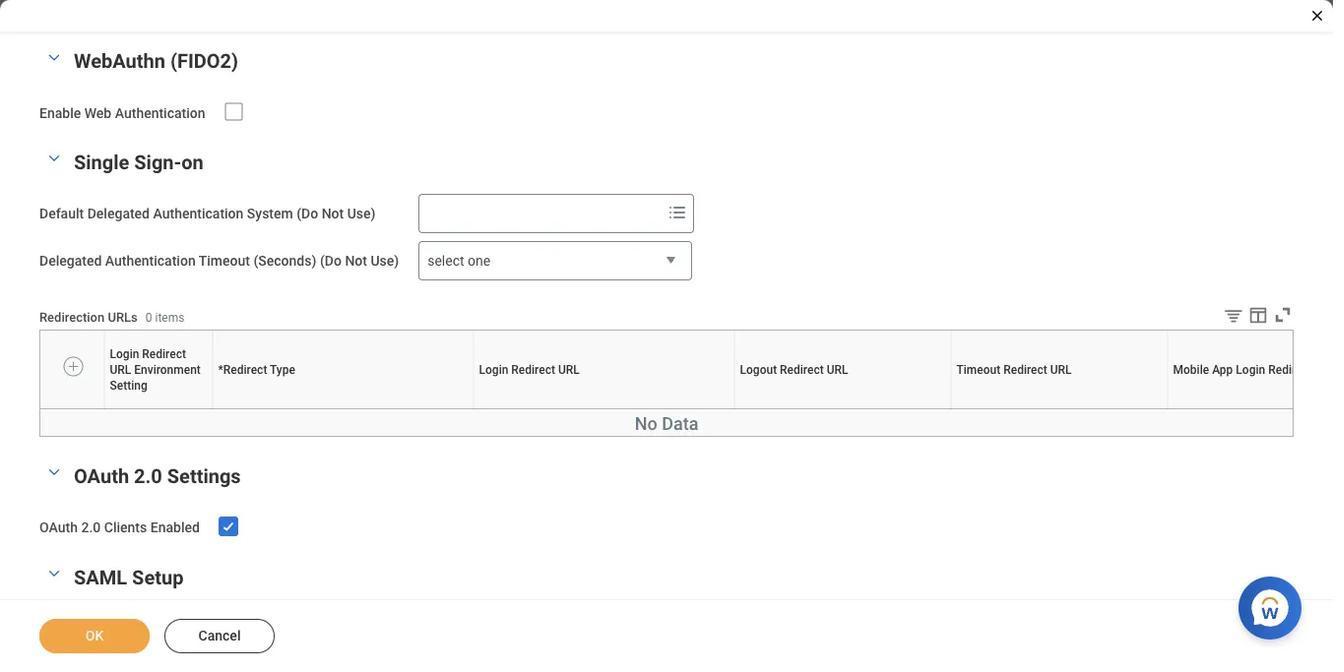 Task type: describe. For each thing, give the bounding box(es) containing it.
select
[[428, 253, 464, 269]]

0
[[146, 311, 152, 324]]

fullscreen image
[[1272, 304, 1294, 326]]

setup
[[132, 566, 184, 589]]

(seconds)
[[253, 253, 317, 269]]

select to filter grid data image
[[1223, 305, 1245, 326]]

environment for login redirect url environment setting
[[134, 363, 201, 377]]

web
[[84, 105, 112, 121]]

0 vertical spatial delegated
[[87, 206, 150, 222]]

logout inside row 'element'
[[740, 363, 777, 377]]

authentication for web
[[115, 105, 205, 121]]

cancel
[[198, 628, 241, 645]]

login inside login redirect url environment setting
[[110, 347, 139, 361]]

saml
[[74, 566, 127, 589]]

check small image
[[217, 515, 240, 539]]

urls
[[108, 310, 138, 324]]

Default Delegated Authentication System (Do Not Use) field
[[420, 196, 662, 231]]

default delegated authentication system (do not use)
[[39, 206, 376, 222]]

mobile inside row 'element'
[[1173, 363, 1209, 377]]

click to view/edit grid preferences image
[[1248, 304, 1269, 326]]

app inside row 'element'
[[1212, 363, 1233, 377]]

ok
[[85, 628, 104, 645]]

1 vertical spatial delegated
[[39, 253, 102, 269]]

data
[[662, 414, 699, 434]]

delegated authentication timeout (seconds) (do not use)
[[39, 253, 399, 269]]

plus image
[[66, 358, 80, 376]]

no
[[635, 414, 657, 434]]

login redirect url column header
[[474, 409, 735, 411]]

* redirect type
[[218, 363, 295, 377]]

logout redirect url button
[[838, 409, 848, 410]]

dialog containing webauthn (fido2)
[[0, 0, 1333, 672]]

timeout inside row 'element'
[[957, 363, 1001, 377]]

chevron down image for oauth 2.0 settings
[[42, 466, 66, 480]]

items
[[155, 311, 185, 324]]

use) for delegated authentication timeout (seconds) (do not use)
[[371, 253, 399, 269]]

environment for login redirect url environment setting redirect type login redirect url logout redirect url timeout redirect url mobile app login redirect url
[[158, 409, 163, 410]]

redirection
[[39, 310, 105, 324]]

timeout redirect url button
[[1054, 409, 1065, 410]]

(fido2)
[[170, 50, 238, 73]]

single
[[74, 151, 129, 174]]

login redirect url
[[479, 363, 580, 377]]

2.0 for clients
[[81, 520, 101, 536]]

url inside login redirect url environment setting
[[110, 363, 131, 377]]

enable
[[39, 105, 81, 121]]

no data
[[635, 414, 699, 434]]

redirect type column header
[[213, 409, 474, 411]]

enable web authentication
[[39, 105, 205, 121]]

single sign-on button
[[74, 151, 204, 174]]

1 vertical spatial type
[[344, 409, 346, 410]]

1 vertical spatial mobile
[[1292, 409, 1295, 410]]



Task type: locate. For each thing, give the bounding box(es) containing it.
2 chevron down image from the top
[[42, 466, 66, 480]]

select one button
[[419, 241, 692, 282]]

logout
[[740, 363, 777, 377], [838, 409, 841, 410]]

0 horizontal spatial (do
[[297, 206, 318, 222]]

login redirect url environment setting
[[110, 347, 201, 393]]

1 chevron down image from the top
[[42, 152, 66, 166]]

1 horizontal spatial timeout
[[957, 363, 1001, 377]]

type
[[270, 363, 295, 377], [344, 409, 346, 410]]

oauth
[[74, 465, 129, 488], [39, 520, 78, 536]]

1 vertical spatial not
[[345, 253, 367, 269]]

setting down login redirect url environment setting
[[164, 409, 167, 410]]

0 horizontal spatial type
[[270, 363, 295, 377]]

1 vertical spatial 2.0
[[81, 520, 101, 536]]

webauthn (fido2) button
[[74, 50, 238, 73]]

mobile app login redirect url column header
[[1168, 409, 1333, 411]]

1 vertical spatial logout
[[838, 409, 841, 410]]

authentication up sign-
[[115, 105, 205, 121]]

setting for login redirect url environment setting redirect type login redirect url logout redirect url timeout redirect url mobile app login redirect url
[[164, 409, 167, 410]]

chevron down image for single sign-on
[[42, 152, 66, 166]]

(do for (seconds)
[[320, 253, 342, 269]]

system
[[247, 206, 293, 222]]

(do
[[297, 206, 318, 222], [320, 253, 342, 269]]

not for (seconds)
[[345, 253, 367, 269]]

use) left "select"
[[371, 253, 399, 269]]

1 vertical spatial (do
[[320, 253, 342, 269]]

logout down logout redirect url at the bottom right of the page
[[838, 409, 841, 410]]

0 vertical spatial (do
[[297, 206, 318, 222]]

oauth for oauth 2.0 clients enabled
[[39, 520, 78, 536]]

login
[[110, 347, 139, 361], [479, 363, 508, 377], [1236, 363, 1266, 377], [149, 409, 152, 410], [600, 409, 602, 410], [1297, 409, 1299, 410]]

prompts image
[[666, 201, 690, 225]]

webauthn (fido2)
[[74, 50, 238, 73]]

2 horizontal spatial timeout
[[1054, 409, 1058, 410]]

not for system
[[322, 206, 344, 222]]

0 horizontal spatial app
[[1212, 363, 1233, 377]]

environment down login redirect url environment setting
[[158, 409, 163, 410]]

cancel button
[[164, 619, 275, 654]]

0 vertical spatial timeout
[[199, 253, 250, 269]]

0 horizontal spatial timeout
[[199, 253, 250, 269]]

0 vertical spatial use)
[[347, 206, 376, 222]]

webauthn
[[74, 50, 165, 73]]

(do right system
[[297, 206, 318, 222]]

authentication
[[115, 105, 205, 121], [153, 206, 244, 222], [105, 253, 196, 269]]

not right (seconds) on the top left
[[345, 253, 367, 269]]

sign-
[[134, 151, 181, 174]]

delegated
[[87, 206, 150, 222], [39, 253, 102, 269]]

2.0 for settings
[[134, 465, 162, 488]]

toolbar
[[1208, 304, 1294, 330]]

authentication inside webauthn (fido2) 'group'
[[115, 105, 205, 121]]

dialog
[[0, 0, 1333, 672]]

oauth 2.0 clients enabled
[[39, 520, 200, 536]]

ok button
[[39, 619, 150, 654]]

redirect
[[142, 347, 186, 361], [223, 363, 267, 377], [511, 363, 555, 377], [780, 363, 824, 377], [1004, 363, 1048, 377], [1269, 363, 1312, 377], [152, 409, 156, 410], [340, 409, 344, 410], [603, 409, 606, 410], [841, 409, 845, 410], [1058, 409, 1062, 410], [1299, 409, 1303, 410]]

0 vertical spatial environment
[[134, 363, 201, 377]]

clients
[[104, 520, 147, 536]]

1 vertical spatial setting
[[164, 409, 167, 410]]

2.0
[[134, 465, 162, 488], [81, 520, 101, 536]]

0 vertical spatial logout
[[740, 363, 777, 377]]

timeout
[[199, 253, 250, 269], [957, 363, 1001, 377], [1054, 409, 1058, 410]]

logout up "login redirect url environment setting redirect type login redirect url logout redirect url timeout redirect url mobile app login redirect url"
[[740, 363, 777, 377]]

not
[[322, 206, 344, 222], [345, 253, 367, 269]]

1 horizontal spatial type
[[344, 409, 346, 410]]

1 vertical spatial chevron down image
[[42, 466, 66, 480]]

logout redirect url
[[740, 363, 848, 377]]

on
[[181, 151, 204, 174]]

1 vertical spatial app
[[1295, 409, 1297, 410]]

saml setup button
[[74, 566, 184, 589]]

setting down urls
[[110, 379, 147, 393]]

0 vertical spatial type
[[270, 363, 295, 377]]

0 vertical spatial authentication
[[115, 105, 205, 121]]

use) for default delegated authentication system (do not use)
[[347, 206, 376, 222]]

2 vertical spatial timeout
[[1054, 409, 1058, 410]]

0 vertical spatial oauth
[[74, 465, 129, 488]]

url
[[110, 363, 131, 377], [558, 363, 580, 377], [827, 363, 848, 377], [1050, 363, 1072, 377], [1315, 363, 1333, 377], [156, 409, 158, 410], [606, 409, 608, 410], [845, 409, 847, 410], [1062, 409, 1064, 410], [1303, 409, 1305, 410]]

oauth for oauth 2.0 settings
[[74, 465, 129, 488]]

enabled
[[150, 520, 200, 536]]

select one
[[428, 253, 491, 269]]

login redirect url environment setting redirect type login redirect url logout redirect url timeout redirect url mobile app login redirect url
[[149, 409, 1305, 410]]

environment inside login redirect url environment setting
[[134, 363, 201, 377]]

environment up login redirect url environment setting button
[[134, 363, 201, 377]]

not right system
[[322, 206, 344, 222]]

chevron down image left saml
[[42, 567, 66, 581]]

chevron down image
[[42, 51, 66, 64]]

type inside row 'element'
[[270, 363, 295, 377]]

1 horizontal spatial app
[[1295, 409, 1297, 410]]

delegated down 'default'
[[39, 253, 102, 269]]

mobile down mobile app login redirect url
[[1292, 409, 1295, 410]]

0 horizontal spatial logout
[[740, 363, 777, 377]]

delegated down single
[[87, 206, 150, 222]]

setting inside login redirect url environment setting
[[110, 379, 147, 393]]

chevron down image
[[42, 152, 66, 166], [42, 466, 66, 480], [42, 567, 66, 581]]

2 vertical spatial chevron down image
[[42, 567, 66, 581]]

2.0 left settings
[[134, 465, 162, 488]]

0 vertical spatial chevron down image
[[42, 152, 66, 166]]

2.0 left the clients
[[81, 520, 101, 536]]

login redirect url environment setting button
[[149, 409, 168, 410]]

app up mobile app login redirect url column header
[[1212, 363, 1233, 377]]

redirect inside login redirect url environment setting
[[142, 347, 186, 361]]

0 vertical spatial setting
[[110, 379, 147, 393]]

chevron down image inside oauth 2.0 settings group
[[42, 466, 66, 480]]

single sign-on group
[[39, 147, 1333, 437]]

1 vertical spatial oauth
[[39, 520, 78, 536]]

1 horizontal spatial setting
[[164, 409, 167, 410]]

one
[[468, 253, 491, 269]]

oauth up the oauth 2.0 clients enabled
[[74, 465, 129, 488]]

0 horizontal spatial 2.0
[[81, 520, 101, 536]]

3 chevron down image from the top
[[42, 567, 66, 581]]

authentication up "delegated authentication timeout (seconds) (do not use)"
[[153, 206, 244, 222]]

oauth 2.0 settings group
[[39, 461, 1294, 539]]

default
[[39, 206, 84, 222]]

1 horizontal spatial logout
[[838, 409, 841, 410]]

1 vertical spatial timeout
[[957, 363, 1001, 377]]

use) right system
[[347, 206, 376, 222]]

0 vertical spatial not
[[322, 206, 344, 222]]

app
[[1212, 363, 1233, 377], [1295, 409, 1297, 410]]

setting for login redirect url environment setting
[[110, 379, 147, 393]]

timeout redirect url
[[957, 363, 1072, 377]]

0 horizontal spatial not
[[322, 206, 344, 222]]

chevron down image down enable
[[42, 152, 66, 166]]

(do right (seconds) on the top left
[[320, 253, 342, 269]]

0 vertical spatial mobile
[[1173, 363, 1209, 377]]

1 vertical spatial use)
[[371, 253, 399, 269]]

oauth 2.0 settings button
[[74, 465, 241, 488]]

webauthn (fido2) group
[[39, 46, 1294, 123]]

workday assistant region
[[1239, 569, 1310, 640]]

chevron down image up the oauth 2.0 clients enabled
[[42, 466, 66, 480]]

0 horizontal spatial mobile
[[1173, 363, 1209, 377]]

chevron down image for saml setup
[[42, 567, 66, 581]]

use)
[[347, 206, 376, 222], [371, 253, 399, 269]]

1 vertical spatial authentication
[[153, 206, 244, 222]]

row element
[[40, 331, 1333, 409]]

authentication up 0
[[105, 253, 196, 269]]

mobile app login redirect url
[[1173, 363, 1333, 377]]

1 horizontal spatial 2.0
[[134, 465, 162, 488]]

1 vertical spatial environment
[[158, 409, 163, 410]]

0 vertical spatial app
[[1212, 363, 1233, 377]]

oauth 2.0 settings
[[74, 465, 241, 488]]

saml setup
[[74, 566, 184, 589]]

single sign-on
[[74, 151, 204, 174]]

oauth up saml
[[39, 520, 78, 536]]

0 vertical spatial 2.0
[[134, 465, 162, 488]]

environment
[[134, 363, 201, 377], [158, 409, 163, 410]]

authentication for delegated
[[153, 206, 244, 222]]

settings
[[167, 465, 241, 488]]

2 vertical spatial authentication
[[105, 253, 196, 269]]

1 horizontal spatial (do
[[320, 253, 342, 269]]

redirection urls 0 items
[[39, 310, 185, 324]]

close edit tenant setup - security image
[[1310, 8, 1325, 24]]

0 horizontal spatial setting
[[110, 379, 147, 393]]

mobile
[[1173, 363, 1209, 377], [1292, 409, 1295, 410]]

(do for system
[[297, 206, 318, 222]]

mobile up mobile app login redirect url column header
[[1173, 363, 1209, 377]]

*
[[218, 363, 223, 377]]

1 horizontal spatial not
[[345, 253, 367, 269]]

toolbar inside single sign-on group
[[1208, 304, 1294, 330]]

app down mobile app login redirect url
[[1295, 409, 1297, 410]]

setting
[[110, 379, 147, 393], [164, 409, 167, 410]]

1 horizontal spatial mobile
[[1292, 409, 1295, 410]]



Task type: vqa. For each thing, say whether or not it's contained in the screenshot.
Logout
yes



